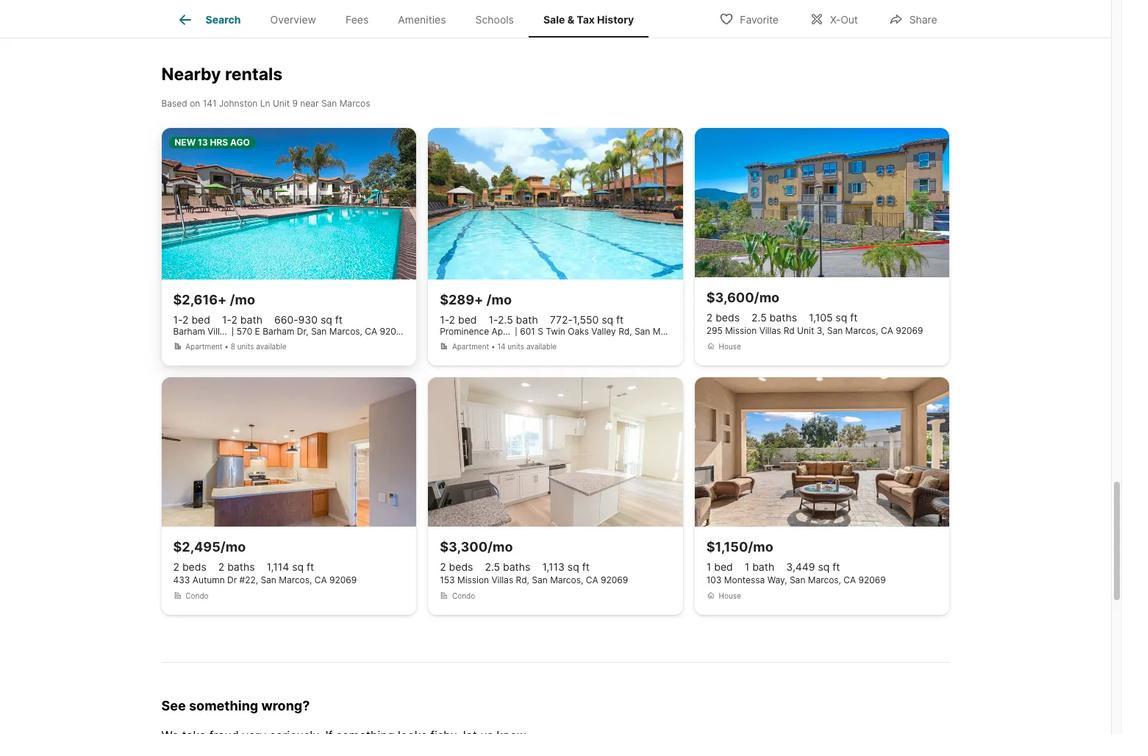 Task type: vqa. For each thing, say whether or not it's contained in the screenshot.
the rightmost |
yes



Task type: locate. For each thing, give the bounding box(es) containing it.
| left 570 at the top of the page
[[231, 326, 234, 337]]

0 horizontal spatial condo
[[186, 591, 209, 600]]

/mo for $2,616+ /mo
[[230, 292, 255, 307]]

marcos, down 1,114 sq ft
[[279, 574, 312, 585]]

0 horizontal spatial available
[[256, 342, 287, 351]]

sq right 1,113
[[568, 560, 579, 573]]

0 horizontal spatial units
[[237, 342, 254, 351]]

1 apartment from the left
[[186, 342, 222, 351]]

sale & tax history tab
[[529, 2, 649, 38]]

1-2 bed down $289+ on the left top of the page
[[440, 313, 477, 326]]

villas down $3,300 /mo
[[492, 574, 513, 585]]

0 vertical spatial 2.5 baths
[[752, 311, 797, 324]]

san down 3,449
[[790, 574, 806, 585]]

mission for $3,600
[[725, 325, 757, 336]]

/mo up the 295 mission villas rd unit 3, san marcos, ca 92069
[[754, 290, 780, 305]]

0 horizontal spatial 1-2 bed
[[173, 313, 210, 326]]

2
[[707, 311, 713, 324], [182, 313, 189, 326], [231, 313, 237, 326], [449, 313, 455, 326], [173, 560, 179, 573], [218, 560, 225, 573], [440, 560, 446, 573]]

2 beds up 153
[[440, 560, 473, 573]]

/mo up 1-2.5 bath
[[486, 292, 512, 307]]

/mo up "2 baths"
[[220, 539, 246, 555]]

1 available from the left
[[256, 342, 287, 351]]

1 horizontal spatial units
[[508, 342, 524, 351]]

1-2 bath
[[222, 313, 263, 326]]

2 house from the top
[[719, 591, 741, 600]]

1 horizontal spatial condo
[[452, 591, 475, 600]]

2 horizontal spatial villas
[[759, 325, 781, 336]]

1 • from the left
[[225, 342, 229, 351]]

2 condo from the left
[[452, 591, 475, 600]]

oaks
[[568, 326, 589, 337]]

fees
[[346, 13, 369, 26]]

2 • from the left
[[491, 342, 495, 351]]

1 1 from the left
[[707, 560, 711, 573]]

2 beds up 295 on the right top of page
[[707, 311, 740, 324]]

villas
[[759, 325, 781, 336], [208, 326, 229, 337], [492, 574, 513, 585]]

433
[[173, 574, 190, 585]]

beds up 153
[[449, 560, 473, 573]]

2 1 from the left
[[745, 560, 750, 573]]

#22,
[[239, 574, 258, 585]]

1 up "103"
[[707, 560, 711, 573]]

ft for $3,300 /mo
[[582, 560, 590, 573]]

1- down $289+ on the left top of the page
[[440, 313, 449, 326]]

rd
[[784, 325, 795, 336]]

8
[[231, 342, 235, 351]]

1 for 1 bed
[[707, 560, 711, 573]]

house down 295 on the right top of page
[[719, 342, 741, 351]]

beds for $2,495
[[182, 560, 206, 573]]

baths up rd
[[770, 311, 797, 324]]

2 horizontal spatial bath
[[753, 560, 775, 573]]

0 horizontal spatial barham
[[173, 326, 205, 337]]

1- left 570 at the top of the page
[[222, 313, 231, 326]]

house for $3,600
[[719, 342, 741, 351]]

1 horizontal spatial •
[[491, 342, 495, 351]]

ft right 1,113
[[582, 560, 590, 573]]

1,105 sq ft
[[809, 311, 858, 324]]

ln
[[260, 98, 270, 109]]

condo down 153
[[452, 591, 475, 600]]

1 barham from the left
[[173, 326, 205, 337]]

tax
[[577, 13, 595, 26]]

1 horizontal spatial apartment
[[452, 342, 489, 351]]

bed for $2,616+
[[192, 313, 210, 326]]

/mo
[[754, 290, 780, 305], [230, 292, 255, 307], [486, 292, 512, 307], [220, 539, 246, 555], [488, 539, 513, 555], [748, 539, 774, 555]]

unit left "9"
[[273, 98, 290, 109]]

photo of 601 s twin oaks valley rd, san marcos, ca 92078 image
[[428, 128, 683, 279]]

ca right #22,
[[315, 574, 327, 585]]

2.5 baths up 153 mission villas rd, san marcos, ca 92069
[[485, 560, 531, 573]]

autumn
[[193, 574, 225, 585]]

1 horizontal spatial 2 beds
[[440, 560, 473, 573]]

new
[[175, 137, 196, 148]]

sq right the 1,105
[[836, 311, 847, 324]]

$3,600
[[707, 290, 754, 305]]

2 1- from the left
[[222, 313, 231, 326]]

bed up "103"
[[714, 560, 733, 573]]

92078 for | 601 s twin oaks valley rd, san marcos, ca 92078
[[703, 326, 730, 337]]

ft right valley
[[616, 313, 624, 326]]

1 | from the left
[[231, 326, 234, 337]]

1- down $289+ /mo
[[489, 313, 498, 326]]

marcos, right "930"
[[329, 326, 363, 337]]

2 available from the left
[[527, 342, 557, 351]]

fees tab
[[331, 2, 383, 38]]

villas left rd
[[759, 325, 781, 336]]

• left 8
[[225, 342, 229, 351]]

tab list
[[161, 0, 661, 38]]

1 1-2 bed from the left
[[173, 313, 210, 326]]

1 vertical spatial mission
[[457, 574, 489, 585]]

/mo up 1 bath
[[748, 539, 774, 555]]

villas for $3,600 /mo
[[759, 325, 781, 336]]

sale
[[543, 13, 565, 26]]

near
[[300, 98, 319, 109]]

sq for $2,495 /mo
[[292, 560, 304, 573]]

bath up the way,
[[753, 560, 775, 573]]

0 vertical spatial house
[[719, 342, 741, 351]]

marcos, down 3,449 sq ft
[[808, 574, 841, 585]]

ca right 3,
[[881, 325, 894, 336]]

beds up 433
[[182, 560, 206, 573]]

0 vertical spatial rd,
[[619, 326, 632, 337]]

0 horizontal spatial •
[[225, 342, 229, 351]]

2 apartment from the left
[[452, 342, 489, 351]]

available down the e
[[256, 342, 287, 351]]

apartments
[[492, 326, 541, 337]]

1 house from the top
[[719, 342, 741, 351]]

ft for $3,600 /mo
[[850, 311, 858, 324]]

0 horizontal spatial 92078
[[380, 326, 406, 337]]

92069
[[896, 325, 923, 336], [329, 574, 357, 585], [601, 574, 628, 585], [859, 574, 886, 585]]

2.5 baths up rd
[[752, 311, 797, 324]]

bed down $2,616+ on the left of page
[[192, 313, 210, 326]]

condo for $2,495
[[186, 591, 209, 600]]

valley
[[592, 326, 616, 337]]

2 1-2 bed from the left
[[440, 313, 477, 326]]

1
[[707, 560, 711, 573], [745, 560, 750, 573]]

1,105
[[809, 311, 833, 324]]

barham
[[173, 326, 205, 337], [263, 326, 295, 337]]

mission right 153
[[457, 574, 489, 585]]

0 horizontal spatial 1
[[707, 560, 711, 573]]

villas up apartment • 8 units available
[[208, 326, 229, 337]]

1 horizontal spatial bed
[[458, 313, 477, 326]]

2 barham from the left
[[263, 326, 295, 337]]

ft right 3,449
[[833, 560, 840, 573]]

1- down $2,616+ on the left of page
[[173, 313, 182, 326]]

1 horizontal spatial mission
[[725, 325, 757, 336]]

0 horizontal spatial bed
[[192, 313, 210, 326]]

available
[[256, 342, 287, 351], [527, 342, 557, 351]]

2.5 for $3,600
[[752, 311, 767, 324]]

1 horizontal spatial villas
[[492, 574, 513, 585]]

favorite
[[740, 13, 779, 25]]

2 horizontal spatial 2 beds
[[707, 311, 740, 324]]

1-2 bed down $2,616+ on the left of page
[[173, 313, 210, 326]]

0 horizontal spatial baths
[[227, 560, 255, 573]]

&
[[568, 13, 574, 26]]

2 92078 from the left
[[703, 326, 730, 337]]

2 horizontal spatial beds
[[716, 311, 740, 324]]

apartment down prominence
[[452, 342, 489, 351]]

2 up 153
[[440, 560, 446, 573]]

prominence apartments
[[440, 326, 541, 337]]

1 horizontal spatial 1-2 bed
[[440, 313, 477, 326]]

3,
[[817, 325, 825, 336]]

photo of 153 mission villas rd, san marcos, ca 92069 image
[[428, 377, 683, 527]]

$1,150 /mo
[[707, 539, 774, 555]]

condo down autumn
[[186, 591, 209, 600]]

sq right 1,550 on the top of the page
[[602, 313, 613, 326]]

twin
[[546, 326, 566, 337]]

san right valley
[[635, 326, 650, 337]]

baths up 153 mission villas rd, san marcos, ca 92069
[[503, 560, 531, 573]]

overview
[[270, 13, 316, 26]]

sq for $3,600 /mo
[[836, 311, 847, 324]]

0 vertical spatial mission
[[725, 325, 757, 336]]

2 units from the left
[[508, 342, 524, 351]]

unit
[[273, 98, 290, 109], [797, 325, 814, 336]]

1 horizontal spatial 1
[[745, 560, 750, 573]]

0 horizontal spatial 2.5 baths
[[485, 560, 531, 573]]

bath left twin
[[516, 313, 538, 326]]

1 horizontal spatial 92078
[[703, 326, 730, 337]]

condo for $3,300
[[452, 591, 475, 600]]

units right 8
[[237, 342, 254, 351]]

apartment • 14 units available
[[452, 342, 557, 351]]

1 units from the left
[[237, 342, 254, 351]]

1 1- from the left
[[173, 313, 182, 326]]

/mo up 153 mission villas rd, san marcos, ca 92069
[[488, 539, 513, 555]]

2.5 down $3,300 /mo
[[485, 560, 500, 573]]

s
[[538, 326, 543, 337]]

1-
[[173, 313, 182, 326], [222, 313, 231, 326], [440, 313, 449, 326], [489, 313, 498, 326]]

1 bed
[[707, 560, 733, 573]]

2 down $2,616+ on the left of page
[[182, 313, 189, 326]]

beds up 295 on the right top of page
[[716, 311, 740, 324]]

2 beds up 433
[[173, 560, 206, 573]]

2.5 baths for $3,300 /mo
[[485, 560, 531, 573]]

sq right 1,114
[[292, 560, 304, 573]]

1 up montessa
[[745, 560, 750, 573]]

/mo for $289+ /mo
[[486, 292, 512, 307]]

sq
[[836, 311, 847, 324], [321, 313, 332, 326], [602, 313, 613, 326], [292, 560, 304, 573], [568, 560, 579, 573], [818, 560, 830, 573]]

san right the 'dr,'
[[311, 326, 327, 337]]

1 horizontal spatial barham
[[263, 326, 295, 337]]

unit left 3,
[[797, 325, 814, 336]]

2 down $289+ on the left top of the page
[[449, 313, 455, 326]]

1 92078 from the left
[[380, 326, 406, 337]]

2 baths
[[218, 560, 255, 573]]

marcos, down 1,105 sq ft
[[845, 325, 879, 336]]

2 horizontal spatial baths
[[770, 311, 797, 324]]

mission right 295 on the right top of page
[[725, 325, 757, 336]]

ft right the 1,105
[[850, 311, 858, 324]]

dr
[[227, 574, 237, 585]]

apartment left 8
[[186, 342, 222, 351]]

0 horizontal spatial |
[[231, 326, 234, 337]]

1 horizontal spatial available
[[527, 342, 557, 351]]

ca down 1,113 sq ft
[[586, 574, 598, 585]]

2.5 down $3,600 /mo in the right of the page
[[752, 311, 767, 324]]

apartment for $289+
[[452, 342, 489, 351]]

0 vertical spatial unit
[[273, 98, 290, 109]]

1 horizontal spatial |
[[515, 326, 518, 337]]

92078 left prominence
[[380, 326, 406, 337]]

1 horizontal spatial 2.5 baths
[[752, 311, 797, 324]]

wrong?
[[261, 698, 310, 713]]

0 horizontal spatial mission
[[457, 574, 489, 585]]

san down 1,113
[[532, 574, 548, 585]]

units right 14
[[508, 342, 524, 351]]

1 condo from the left
[[186, 591, 209, 600]]

2 beds
[[707, 311, 740, 324], [173, 560, 206, 573], [440, 560, 473, 573]]

schools tab
[[461, 2, 529, 38]]

sq right "930"
[[321, 313, 332, 326]]

1 horizontal spatial bath
[[516, 313, 538, 326]]

sq right 3,449
[[818, 560, 830, 573]]

mission
[[725, 325, 757, 336], [457, 574, 489, 585]]

0 horizontal spatial 2 beds
[[173, 560, 206, 573]]

0 horizontal spatial apartment
[[186, 342, 222, 351]]

1 for 1 bath
[[745, 560, 750, 573]]

bath up apartment • 8 units available
[[240, 313, 263, 326]]

| left the 601 on the top of page
[[515, 326, 518, 337]]

house for $1,150
[[719, 591, 741, 600]]

1-2 bed
[[173, 313, 210, 326], [440, 313, 477, 326]]

photo of 433 autumn dr #22, san marcos, ca 92069 image
[[161, 377, 416, 527]]

house down montessa
[[719, 591, 741, 600]]

barham down $2,616+ on the left of page
[[173, 326, 205, 337]]

0 horizontal spatial bath
[[240, 313, 263, 326]]

ca right the way,
[[844, 574, 856, 585]]

rd,
[[619, 326, 632, 337], [516, 574, 530, 585]]

1 horizontal spatial baths
[[503, 560, 531, 573]]

1 horizontal spatial beds
[[449, 560, 473, 573]]

1 vertical spatial house
[[719, 591, 741, 600]]

barham right the e
[[263, 326, 295, 337]]

bed down $289+ on the left top of the page
[[458, 313, 477, 326]]

barham villas | 570 e barham dr, san marcos, ca 92078
[[173, 326, 406, 337]]

1 horizontal spatial unit
[[797, 325, 814, 336]]

sq for $3,300 /mo
[[568, 560, 579, 573]]

• left 14
[[491, 342, 495, 351]]

montessa
[[724, 574, 765, 585]]

• for $289+
[[491, 342, 495, 351]]

1 vertical spatial unit
[[797, 325, 814, 336]]

2 | from the left
[[515, 326, 518, 337]]

2.5 baths
[[752, 311, 797, 324], [485, 560, 531, 573]]

2 beds for $3,300
[[440, 560, 473, 573]]

2 beds for $2,495
[[173, 560, 206, 573]]

/mo for $3,300 /mo
[[488, 539, 513, 555]]

baths up #22,
[[227, 560, 255, 573]]

baths
[[770, 311, 797, 324], [227, 560, 255, 573], [503, 560, 531, 573]]

bed
[[192, 313, 210, 326], [458, 313, 477, 326], [714, 560, 733, 573]]

available down s
[[527, 342, 557, 351]]

1 vertical spatial rd,
[[516, 574, 530, 585]]

ca left 295 on the right top of page
[[689, 326, 701, 337]]

bath
[[240, 313, 263, 326], [516, 313, 538, 326], [753, 560, 775, 573]]

/mo up 1-2 bath
[[230, 292, 255, 307]]

0 horizontal spatial beds
[[182, 560, 206, 573]]

1 vertical spatial 2.5 baths
[[485, 560, 531, 573]]

92078 down the $3,600
[[703, 326, 730, 337]]

$289+ /mo
[[440, 292, 512, 307]]

3,449
[[786, 560, 815, 573]]

ft right 1,114
[[307, 560, 314, 573]]



Task type: describe. For each thing, give the bounding box(es) containing it.
103 montessa way, san marcos, ca 92069
[[707, 574, 886, 585]]

2.5 baths for $3,600 /mo
[[752, 311, 797, 324]]

marcos
[[340, 98, 370, 109]]

units for $289+ /mo
[[508, 342, 524, 351]]

san down 1,114
[[261, 574, 276, 585]]

photo of 103 montessa way, san marcos, ca 92069 image
[[695, 377, 950, 527]]

930
[[298, 313, 318, 326]]

295
[[707, 325, 723, 336]]

johnston
[[219, 98, 258, 109]]

0 horizontal spatial rd,
[[516, 574, 530, 585]]

153
[[440, 574, 455, 585]]

2 up 295 on the right top of page
[[707, 311, 713, 324]]

$2,616+
[[173, 292, 227, 307]]

overview tab
[[256, 2, 331, 38]]

2 up 433
[[173, 560, 179, 573]]

3 1- from the left
[[440, 313, 449, 326]]

$3,300
[[440, 539, 488, 555]]

| 601 s twin oaks valley rd, san marcos, ca 92078
[[515, 326, 730, 337]]

something
[[189, 698, 258, 713]]

• for $2,616+
[[225, 342, 229, 351]]

2 left the e
[[231, 313, 237, 326]]

dr,
[[297, 326, 309, 337]]

772-
[[550, 313, 573, 326]]

570
[[237, 326, 252, 337]]

bath for $289+ /mo
[[516, 313, 538, 326]]

bath for $2,616+ /mo
[[240, 313, 263, 326]]

1-2 bed for $2,616+
[[173, 313, 210, 326]]

$1,150
[[707, 539, 748, 555]]

/mo for $2,495 /mo
[[220, 539, 246, 555]]

1,550
[[573, 313, 599, 326]]

amenities
[[398, 13, 446, 26]]

2 beds for $3,600
[[707, 311, 740, 324]]

baths for $3,600 /mo
[[770, 311, 797, 324]]

1,113 sq ft
[[542, 560, 590, 573]]

/mo for $1,150 /mo
[[748, 539, 774, 555]]

2 horizontal spatial bed
[[714, 560, 733, 573]]

photo of 570 e barham dr, san marcos, ca 92078 image
[[161, 128, 416, 279]]

92078 for barham villas | 570 e barham dr, san marcos, ca 92078
[[380, 326, 406, 337]]

out
[[841, 13, 858, 25]]

marcos, down 1,113 sq ft
[[550, 574, 583, 585]]

14
[[497, 342, 506, 351]]

1,114
[[267, 560, 289, 573]]

baths for $3,300 /mo
[[503, 560, 531, 573]]

3,449 sq ft
[[786, 560, 840, 573]]

1,114 sq ft
[[267, 560, 314, 573]]

hrs
[[210, 137, 228, 148]]

amenities tab
[[383, 2, 461, 38]]

way,
[[768, 574, 787, 585]]

history
[[597, 13, 634, 26]]

based
[[161, 98, 187, 109]]

share button
[[877, 3, 950, 33]]

apartment • 8 units available
[[186, 342, 287, 351]]

1 horizontal spatial rd,
[[619, 326, 632, 337]]

0 horizontal spatial villas
[[208, 326, 229, 337]]

601
[[520, 326, 535, 337]]

new 13 hrs ago
[[175, 137, 250, 148]]

x-out
[[830, 13, 858, 25]]

141
[[203, 98, 217, 109]]

1-2.5 bath
[[489, 313, 538, 326]]

4 1- from the left
[[489, 313, 498, 326]]

13
[[198, 137, 208, 148]]

ft for $2,495 /mo
[[307, 560, 314, 573]]

sale & tax history
[[543, 13, 634, 26]]

schools
[[476, 13, 514, 26]]

0 horizontal spatial unit
[[273, 98, 290, 109]]

nearby rentals
[[161, 64, 283, 85]]

1-2 bed for $289+
[[440, 313, 477, 326]]

available for $289+ /mo
[[527, 342, 557, 351]]

1 bath
[[745, 560, 775, 573]]

$3,600 /mo
[[707, 290, 780, 305]]

$289+
[[440, 292, 483, 307]]

villas for $3,300 /mo
[[492, 574, 513, 585]]

apartment for $2,616+
[[186, 342, 222, 351]]

660-
[[274, 313, 298, 326]]

2.5 left the 601 on the top of page
[[498, 313, 513, 326]]

available for $2,616+ /mo
[[256, 342, 287, 351]]

ca right 660-930 sq ft
[[365, 326, 377, 337]]

share
[[910, 13, 937, 25]]

tab list containing search
[[161, 0, 661, 38]]

2.5 for $3,300
[[485, 560, 500, 573]]

marcos, left 295 on the right top of page
[[653, 326, 686, 337]]

x-
[[830, 13, 841, 25]]

beds for $3,300
[[449, 560, 473, 573]]

based on 141 johnston ln unit 9 near san marcos
[[161, 98, 370, 109]]

mission for $3,300
[[457, 574, 489, 585]]

ft right "930"
[[335, 313, 343, 326]]

9
[[292, 98, 298, 109]]

units for $2,616+ /mo
[[237, 342, 254, 351]]

$2,495 /mo
[[173, 539, 246, 555]]

295 mission villas rd unit 3, san marcos, ca 92069
[[707, 325, 923, 336]]

sq for $1,150 /mo
[[818, 560, 830, 573]]

/mo for $3,600 /mo
[[754, 290, 780, 305]]

$2,495
[[173, 539, 220, 555]]

1,113
[[542, 560, 565, 573]]

favorite button
[[707, 3, 791, 33]]

e
[[255, 326, 260, 337]]

baths for $2,495 /mo
[[227, 560, 255, 573]]

photo of 295 mission villas rd unit 3, san marcos, ca 92069 image
[[695, 128, 950, 277]]

103
[[707, 574, 722, 585]]

prominence
[[440, 326, 489, 337]]

search
[[206, 13, 241, 26]]

x-out button
[[797, 3, 871, 33]]

rentals
[[225, 64, 283, 85]]

$3,300 /mo
[[440, 539, 513, 555]]

2 up autumn
[[218, 560, 225, 573]]

see something wrong?
[[161, 698, 310, 713]]

433 autumn dr #22, san marcos, ca 92069
[[173, 574, 357, 585]]

ft for $1,150 /mo
[[833, 560, 840, 573]]

san down 1,105 sq ft
[[827, 325, 843, 336]]

on
[[190, 98, 200, 109]]

beds for $3,600
[[716, 311, 740, 324]]

nearby
[[161, 64, 221, 85]]

bed for $289+
[[458, 313, 477, 326]]

san right near
[[321, 98, 337, 109]]

772-1,550 sq ft
[[550, 313, 624, 326]]

see
[[161, 698, 186, 713]]

search link
[[176, 11, 241, 29]]

660-930 sq ft
[[274, 313, 343, 326]]

$2,616+ /mo
[[173, 292, 255, 307]]

153 mission villas rd, san marcos, ca 92069
[[440, 574, 628, 585]]



